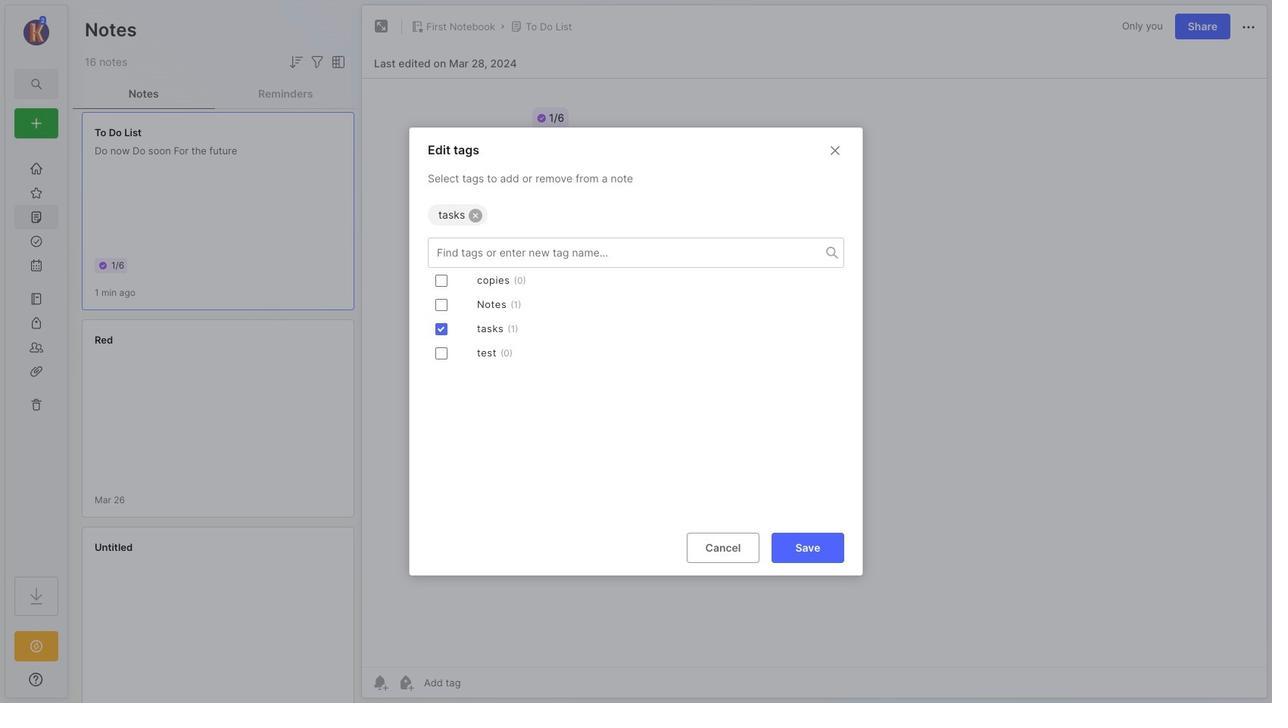 Task type: vqa. For each thing, say whether or not it's contained in the screenshot.
Edit widget title image
no



Task type: describe. For each thing, give the bounding box(es) containing it.
Note Editor text field
[[362, 78, 1267, 667]]

upgrade image
[[27, 638, 45, 656]]

1 row from the top
[[428, 269, 845, 293]]

home image
[[29, 161, 44, 176]]

3 row from the top
[[428, 317, 845, 341]]

Select74 checkbox
[[436, 348, 448, 360]]

tree inside main element
[[5, 148, 67, 564]]

add a reminder image
[[371, 674, 389, 692]]

select tags to add or remove from a note element
[[410, 198, 863, 521]]

row group inside select tags to add or remove from a note element
[[428, 269, 845, 366]]

Select72 checkbox
[[436, 299, 448, 311]]

main element
[[0, 0, 73, 704]]

note window element
[[361, 5, 1268, 699]]

close image
[[826, 141, 845, 160]]



Task type: locate. For each thing, give the bounding box(es) containing it.
2 row from the top
[[428, 293, 845, 317]]

row
[[428, 269, 845, 293], [428, 293, 845, 317], [428, 317, 845, 341], [428, 341, 845, 366]]

edit search image
[[27, 75, 45, 93]]

add tag image
[[397, 674, 415, 692]]

tab list
[[73, 79, 357, 109]]

row group
[[428, 269, 845, 366]]

expand note image
[[373, 17, 391, 36]]

tree
[[5, 148, 67, 564]]

4 row from the top
[[428, 341, 845, 366]]

Select73 checkbox
[[436, 323, 448, 335]]

Select71 checkbox
[[436, 275, 448, 287]]

Find tags or enter new tag name… text field
[[429, 243, 826, 263]]



